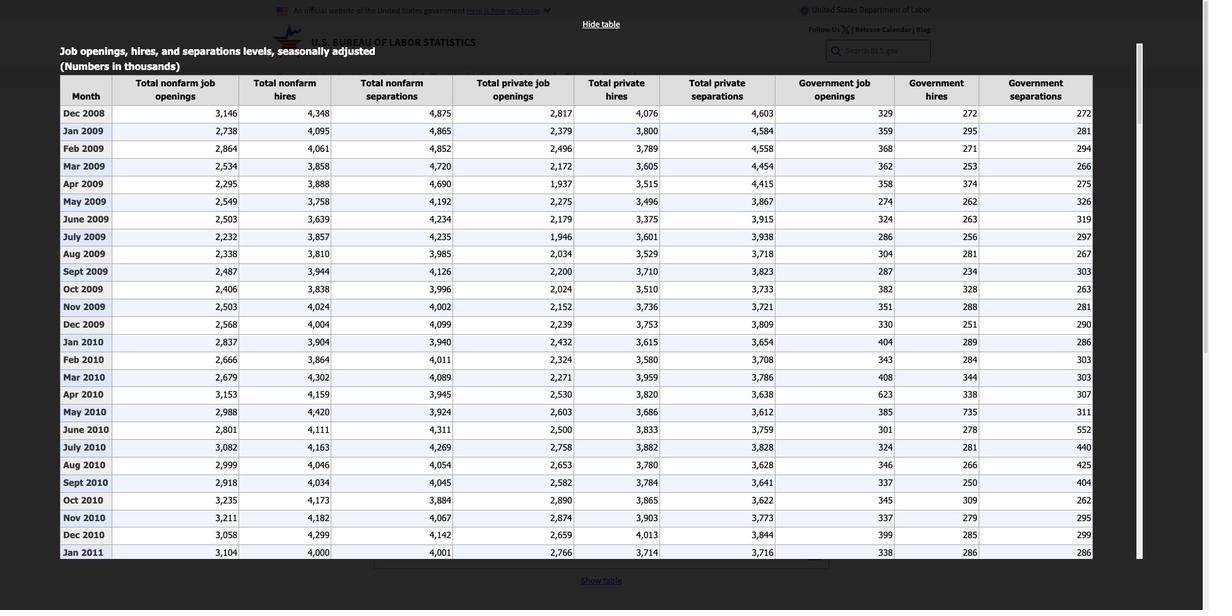 Task type: locate. For each thing, give the bounding box(es) containing it.
job inside the job openings, hires, and separations levels, seasonally adjusted (numbers in thousands)
[[60, 45, 77, 57]]

0 horizontal spatial levels,
[[243, 45, 275, 57]]

337 for 250
[[879, 478, 893, 488]]

table right show at the left
[[603, 576, 622, 587]]

2009 down may 2009 on the top left of page
[[87, 214, 109, 224]]

1 vertical spatial openings,
[[305, 136, 364, 150]]

399
[[879, 530, 893, 541]]

and inside the job openings, hires, and separations levels, seasonally adjusted (numbers in thousands)
[[162, 45, 180, 57]]

2 horizontal spatial government
[[1009, 77, 1063, 88]]

0 vertical spatial oct
[[63, 284, 78, 295]]

1 apr from the top
[[63, 179, 79, 189]]

324 for 263
[[879, 214, 893, 224]]

1 feb from the top
[[63, 143, 79, 154]]

3,938
[[752, 231, 774, 242]]

government inside government job openings
[[799, 77, 854, 88]]

related
[[307, 161, 332, 171]]

total nonfarm hires column header
[[239, 75, 331, 106]]

separations inside total nonfarm separations
[[366, 91, 418, 101]]

apr for apr 2010
[[63, 390, 79, 400]]

1 324 from the top
[[879, 214, 893, 224]]

1 vertical spatial statistics
[[337, 71, 370, 82]]

1 nov from the top
[[63, 302, 81, 312]]

total inside total private job openings
[[477, 77, 499, 88]]

3 jan from the top
[[63, 548, 79, 559]]

openings inside total nonfarm job openings
[[155, 91, 196, 101]]

1 vertical spatial news
[[441, 98, 479, 117]]

279
[[963, 513, 977, 524]]

private inside total private job openings
[[502, 77, 533, 88]]

2010 for mar 2010
[[83, 372, 105, 383]]

government for job
[[799, 77, 854, 88]]

2009 for oct 2009
[[81, 284, 103, 295]]

2009 up june 2009
[[84, 196, 106, 207]]

2 june from the top
[[63, 425, 84, 436]]

charts left 3,858 at the left of the page
[[281, 161, 305, 171]]

0 horizontal spatial 262
[[963, 196, 977, 207]]

2 horizontal spatial |
[[913, 25, 915, 34]]

1 horizontal spatial openings,
[[305, 136, 364, 150]]

2 2,503 from the top
[[216, 302, 237, 312]]

1 dec from the top
[[63, 108, 80, 119]]

1 vertical spatial 262
[[1077, 495, 1092, 506]]

1 vertical spatial 404
[[1077, 478, 1092, 488]]

281
[[1077, 126, 1092, 136], [963, 249, 977, 260], [1077, 302, 1092, 312], [963, 442, 977, 453]]

2010 down aug 2010
[[86, 478, 108, 488]]

charts right 'tools'
[[430, 71, 454, 82]]

seasonally inside the job openings, hires, and separations levels, seasonally adjusted (numbers in thousands)
[[278, 45, 329, 57]]

adjusted up more chart packages link
[[612, 136, 665, 150]]

july for july 2009
[[63, 231, 81, 242]]

1 vertical spatial job
[[281, 136, 302, 150]]

1 total from the left
[[136, 77, 158, 88]]

2009
[[81, 126, 104, 136], [82, 143, 104, 154], [83, 161, 105, 172], [81, 179, 104, 189], [84, 196, 106, 207], [87, 214, 109, 224], [84, 231, 106, 242], [83, 249, 105, 260], [86, 266, 108, 277], [81, 284, 103, 295], [83, 302, 106, 312], [82, 319, 105, 330]]

total inside the total private hires
[[589, 77, 611, 88]]

3,820
[[636, 390, 658, 400]]

feb 2009
[[63, 143, 104, 154]]

262 down 374
[[963, 196, 977, 207]]

2 mar from the top
[[63, 372, 80, 383]]

of right website
[[356, 5, 363, 15]]

total for total nonfarm separations
[[361, 77, 383, 88]]

3,940
[[430, 337, 451, 348]]

|
[[852, 25, 854, 34], [913, 25, 915, 34], [595, 161, 597, 171]]

0 horizontal spatial 263
[[963, 214, 977, 224]]

1 " from the left
[[379, 161, 382, 171]]

1 vertical spatial table
[[603, 576, 622, 587]]

feb down jan 2010
[[63, 354, 79, 365]]

aug
[[63, 249, 80, 260], [63, 460, 80, 471]]

3,903
[[636, 513, 658, 524]]

government separations column header
[[979, 75, 1093, 106]]

3,721
[[752, 302, 774, 312]]

graphics
[[281, 98, 341, 117]]

sept
[[63, 266, 83, 277], [63, 478, 83, 488]]

2010 up mar 2010
[[82, 354, 104, 365]]

job right latest
[[382, 161, 395, 171]]

2 horizontal spatial openings
[[815, 91, 855, 101]]

2009 down june 2009
[[84, 231, 106, 242]]

1 337 from the top
[[879, 478, 893, 488]]

3,786
[[752, 372, 774, 383]]

of inside u.s. bureau of labor statistics link
[[374, 35, 387, 49]]

2 horizontal spatial nonfarm
[[386, 77, 423, 88]]

0 vertical spatial news
[[603, 71, 623, 82]]

states left the government
[[402, 5, 422, 15]]

1 horizontal spatial seasonally
[[546, 136, 609, 150]]

dec for dec 2009
[[63, 319, 80, 330]]

345
[[879, 495, 893, 506]]

2,379
[[550, 126, 572, 136]]

jan up the feb 2009
[[63, 126, 79, 136]]

openings, up in
[[80, 45, 128, 57]]

1 nonfarm from the left
[[161, 77, 198, 88]]

2 horizontal spatial job
[[382, 161, 395, 171]]

0 vertical spatial 295
[[963, 126, 977, 136]]

levels, for job openings, hires, and separations levels, seasonally adjusted
[[504, 136, 542, 150]]

0 horizontal spatial 338
[[879, 548, 893, 559]]

feb down jan 2009
[[63, 143, 79, 154]]

bureau inside graphics for economic news releases "main content"
[[277, 71, 303, 82]]

united up u.s. bureau of labor statistics
[[377, 5, 400, 15]]

0 vertical spatial apr
[[63, 179, 79, 189]]

job inside total nonfarm job openings
[[201, 77, 215, 88]]

nov down oct 2009
[[63, 302, 81, 312]]

1 vertical spatial adjusted
[[612, 136, 665, 150]]

june for june 2010
[[63, 425, 84, 436]]

2010 up june 2010
[[84, 407, 106, 418]]

2 vertical spatial dec
[[63, 530, 80, 541]]

2,500
[[550, 425, 572, 436]]

1 aug from the top
[[63, 249, 80, 260]]

seasonally for job openings, hires, and separations levels, seasonally adjusted (numbers in thousands)
[[278, 45, 329, 57]]

0 horizontal spatial "
[[379, 161, 382, 171]]

2010 for aug 2010
[[83, 460, 105, 471]]

295 up 271
[[963, 126, 977, 136]]

apr 2009
[[63, 179, 104, 189]]

job up (numbers
[[60, 45, 77, 57]]

total for total nonfarm job openings
[[136, 77, 158, 88]]

2009 down aug 2009
[[86, 266, 108, 277]]

job inside total private job openings
[[536, 77, 550, 88]]

job for total private job openings
[[536, 77, 550, 88]]

| left the "more"
[[595, 161, 597, 171]]

2009 down the feb 2009
[[83, 161, 105, 172]]

3,153
[[216, 390, 237, 400]]

1 vertical spatial jan
[[63, 337, 79, 348]]

2009 for june 2009
[[87, 214, 109, 224]]

oct for oct 2010
[[63, 495, 78, 506]]

1 horizontal spatial releases
[[625, 71, 657, 82]]

dec for dec 2010
[[63, 530, 80, 541]]

labor down job openings, hires, and separations levels, seasonally adjusted
[[451, 161, 472, 171]]

2,338
[[216, 249, 237, 260]]

1 vertical spatial oct
[[63, 495, 78, 506]]

2 job from the left
[[536, 77, 550, 88]]

1 openings from the left
[[155, 91, 196, 101]]

levels, inside the job openings, hires, and separations levels, seasonally adjusted (numbers in thousands)
[[243, 45, 275, 57]]

301
[[879, 425, 893, 436]]

nov
[[63, 302, 81, 312], [63, 513, 81, 524]]

3,082
[[216, 442, 237, 453]]

bureau
[[333, 35, 372, 49], [277, 71, 303, 82]]

of inside united states department of labor 'link'
[[902, 4, 909, 15]]

0 horizontal spatial |
[[595, 161, 597, 171]]

2 324 from the top
[[879, 442, 893, 453]]

economic for charts
[[565, 71, 601, 82]]

3,864
[[308, 354, 330, 365]]

0 horizontal spatial economic
[[370, 98, 436, 117]]

apr down mar 2010
[[63, 390, 79, 400]]

sept 2009
[[63, 266, 108, 277]]

apr
[[63, 179, 79, 189], [63, 390, 79, 400]]

4,269
[[430, 442, 451, 453]]

1 horizontal spatial statistics
[[423, 35, 476, 49]]

total inside "total nonfarm hires"
[[254, 77, 276, 88]]

1 horizontal spatial economic
[[565, 71, 601, 82]]

286
[[879, 231, 893, 242], [1077, 337, 1092, 348], [963, 548, 977, 559], [1077, 548, 1092, 559]]

july up aug 2009
[[63, 231, 81, 242]]

oct up nov 2010
[[63, 495, 78, 506]]

3 nonfarm from the left
[[386, 77, 423, 88]]

hires, inside the job openings, hires, and separations levels, seasonally adjusted (numbers in thousands)
[[131, 45, 159, 57]]

0 vertical spatial releases
[[625, 71, 657, 82]]

1 vertical spatial 303
[[1077, 354, 1092, 365]]

1 vertical spatial 338
[[879, 548, 893, 559]]

2 may from the top
[[63, 407, 81, 418]]

324 for 281
[[879, 442, 893, 453]]

oct 2009
[[63, 284, 103, 295]]

4,011
[[430, 354, 451, 365]]

2 total from the left
[[254, 77, 276, 88]]

1 jan from the top
[[63, 126, 79, 136]]

1 vertical spatial 295
[[1077, 513, 1092, 524]]

0 vertical spatial sept
[[63, 266, 83, 277]]

united inside 'link'
[[812, 4, 835, 15]]

2 private from the left
[[614, 77, 645, 88]]

seasonally for job openings, hires, and separations levels, seasonally adjusted
[[546, 136, 609, 150]]

may down the "apr 2010"
[[63, 407, 81, 418]]

272 up 294
[[1077, 108, 1092, 119]]

2010 for feb 2010
[[82, 354, 104, 365]]

job
[[201, 77, 215, 88], [536, 77, 550, 88], [856, 77, 871, 88]]

nov for nov 2009
[[63, 302, 81, 312]]

3 dec from the top
[[63, 530, 80, 541]]

271
[[963, 143, 977, 154]]

2 303 from the top
[[1077, 354, 1092, 365]]

july up aug 2010
[[63, 442, 81, 453]]

0 horizontal spatial openings,
[[80, 45, 128, 57]]

0 vertical spatial job
[[60, 45, 77, 57]]

1 vertical spatial seasonally
[[546, 136, 609, 150]]

4,142
[[430, 530, 451, 541]]

1 vertical spatial may
[[63, 407, 81, 418]]

nonfarm inside "total nonfarm hires"
[[279, 77, 316, 88]]

bureau right u.s.
[[333, 35, 372, 49]]

1 horizontal spatial 272
[[1077, 108, 1092, 119]]

2 dec from the top
[[63, 319, 80, 330]]

1 july from the top
[[63, 231, 81, 242]]

284
[[963, 354, 977, 365]]

290
[[1077, 319, 1092, 330]]

2010 down feb 2010
[[83, 372, 105, 383]]

2010 down sept 2010
[[81, 495, 103, 506]]

2009 up sept 2009
[[83, 249, 105, 260]]

job down release in the right of the page
[[856, 77, 871, 88]]

287
[[879, 266, 893, 277]]

labor down u.s.
[[314, 71, 335, 82]]

0 vertical spatial for
[[553, 71, 563, 82]]

0 vertical spatial 263
[[963, 214, 977, 224]]

adjusted for job openings, hires, and separations levels, seasonally adjusted (numbers in thousands)
[[332, 45, 375, 57]]

1 june from the top
[[63, 214, 84, 224]]

0 horizontal spatial nonfarm
[[161, 77, 198, 88]]

levels, up "total nonfarm hires"
[[243, 45, 275, 57]]

private inside the total private hires
[[614, 77, 645, 88]]

4,046
[[308, 460, 330, 471]]

425
[[1077, 460, 1092, 471]]

the right the to
[[344, 161, 355, 171]]

266 up 250
[[963, 460, 977, 471]]

1 vertical spatial for
[[346, 98, 365, 117]]

separations inside the job openings, hires, and separations levels, seasonally adjusted (numbers in thousands)
[[183, 45, 240, 57]]

u.s. flag image
[[276, 6, 288, 17]]

3,211
[[216, 513, 237, 524]]

sept 2010
[[63, 478, 108, 488]]

1 horizontal spatial 263
[[1077, 284, 1092, 295]]

263 down the 267
[[1077, 284, 1092, 295]]

None image field
[[831, 46, 841, 56], [667, 189, 685, 198], [831, 46, 841, 56], [667, 189, 685, 198]]

charts and applications
[[430, 71, 517, 82]]

3,996
[[430, 284, 451, 295]]

of inside graphics for economic news releases "main content"
[[305, 71, 312, 82]]

openings inside total private job openings
[[493, 91, 533, 101]]

319
[[1077, 214, 1092, 224]]

dec up jan 2009
[[63, 108, 80, 119]]

an official website of the united states government
[[294, 5, 467, 15]]

267
[[1077, 249, 1092, 260]]

2010 up dec 2010
[[83, 513, 106, 524]]

2,034
[[550, 249, 572, 260]]

united right department of labor logo
[[812, 4, 835, 15]]

295 up the 299
[[1077, 513, 1092, 524]]

2,758
[[551, 442, 572, 453]]

2 vertical spatial 303
[[1077, 372, 1092, 383]]

month column header
[[60, 75, 112, 106]]

3,810
[[308, 249, 330, 260]]

1 job from the left
[[201, 77, 215, 88]]

seasonally up release
[[546, 136, 609, 150]]

3,758
[[308, 196, 330, 207]]

aug down july 2009
[[63, 249, 80, 260]]

1 vertical spatial apr
[[63, 390, 79, 400]]

1 horizontal spatial 266
[[1077, 161, 1092, 172]]

government job openings column header
[[775, 75, 895, 106]]

1 vertical spatial 2,503
[[216, 302, 237, 312]]

1 vertical spatial economic
[[370, 98, 436, 117]]

0 horizontal spatial 295
[[963, 126, 977, 136]]

0 horizontal spatial openings
[[155, 91, 196, 101]]

2 sept from the top
[[63, 478, 83, 488]]

0 horizontal spatial 404
[[879, 337, 893, 348]]

1 horizontal spatial hires,
[[367, 136, 401, 150]]

2 horizontal spatial charts
[[528, 71, 551, 82]]

1 private from the left
[[502, 77, 533, 88]]

1 2,503 from the top
[[216, 214, 237, 224]]

2 apr from the top
[[63, 390, 79, 400]]

| right follow us on x, formerly referred to as twitter icon
[[852, 25, 854, 34]]

oct for oct 2009
[[63, 284, 78, 295]]

303 down 290
[[1077, 354, 1092, 365]]

3 government from the left
[[1009, 77, 1063, 88]]

0 horizontal spatial hires
[[274, 91, 296, 101]]

dec up jan 2010
[[63, 319, 80, 330]]

next link
[[317, 188, 350, 199]]

1 may from the top
[[63, 196, 81, 207]]

economic up 2,817
[[565, 71, 601, 82]]

release
[[561, 161, 588, 171]]

1 vertical spatial aug
[[63, 460, 80, 471]]

aug down july 2010
[[63, 460, 80, 471]]

follow us on x, formerly referred to as twitter image
[[842, 25, 850, 34]]

2 government from the left
[[910, 77, 964, 88]]

337 for 279
[[879, 513, 893, 524]]

nonfarm for separations
[[386, 77, 423, 88]]

job right applications
[[536, 77, 550, 88]]

1 oct from the top
[[63, 284, 78, 295]]

337 down 345
[[879, 513, 893, 524]]

1 horizontal spatial 338
[[963, 390, 977, 400]]

2009 down nov 2009
[[82, 319, 105, 330]]

3,736
[[636, 302, 658, 312]]

2009 up dec 2009
[[83, 302, 106, 312]]

0 vertical spatial mar
[[63, 161, 80, 172]]

2 july from the top
[[63, 442, 81, 453]]

0 vertical spatial 338
[[963, 390, 977, 400]]

openings, inside the job openings, hires, and separations levels, seasonally adjusted (numbers in thousands)
[[80, 45, 128, 57]]

1 government from the left
[[799, 77, 854, 88]]

hires inside "total nonfarm hires"
[[274, 91, 296, 101]]

0 horizontal spatial releases
[[483, 98, 544, 117]]

total nonfarm job openings column header
[[112, 75, 239, 106]]

mar for mar 2009
[[63, 161, 80, 172]]

private inside total private separations
[[714, 77, 746, 88]]

286 down the 299
[[1077, 548, 1092, 559]]

sept up oct 2010
[[63, 478, 83, 488]]

nonfarm inside total nonfarm job openings
[[161, 77, 198, 88]]

3 hires from the left
[[926, 91, 948, 101]]

2 nov from the top
[[63, 513, 81, 524]]

sept up oct 2009
[[63, 266, 83, 277]]

interactive chart image
[[381, 222, 822, 563]]

0 vertical spatial aug
[[63, 249, 80, 260]]

2010 down may 2010
[[87, 425, 109, 436]]

adjusted inside the job openings, hires, and separations levels, seasonally adjusted (numbers in thousands)
[[332, 45, 375, 57]]

dec 2009
[[63, 319, 105, 330]]

1 horizontal spatial adjusted
[[612, 136, 665, 150]]

1 horizontal spatial 262
[[1077, 495, 1092, 506]]

june up july 2010
[[63, 425, 84, 436]]

show table link
[[581, 576, 622, 587]]

2 nonfarm from the left
[[279, 77, 316, 88]]

sept for sept 2010
[[63, 478, 83, 488]]

total inside total nonfarm separations
[[361, 77, 383, 88]]

1 horizontal spatial 404
[[1077, 478, 1092, 488]]

nonfarm for job
[[161, 77, 198, 88]]

1 horizontal spatial private
[[614, 77, 645, 88]]

250
[[963, 478, 977, 488]]

266 down 294
[[1077, 161, 1092, 172]]

1 horizontal spatial job
[[281, 136, 302, 150]]

2,738
[[216, 126, 237, 136]]

graphics for economic news releases main content
[[0, 0, 1203, 611]]

1 vertical spatial mar
[[63, 372, 80, 383]]

separations inside "government separations"
[[1010, 91, 1062, 101]]

separations inside total private separations
[[692, 91, 743, 101]]

mar 2010
[[63, 372, 105, 383]]

329
[[879, 108, 893, 119]]

job for total nonfarm job openings
[[201, 77, 215, 88]]

2009 for feb 2009
[[82, 143, 104, 154]]

total inside total private separations
[[689, 77, 712, 88]]

0 horizontal spatial 272
[[963, 108, 977, 119]]

for for graphics
[[346, 98, 365, 117]]

288
[[963, 302, 977, 312]]

2 337 from the top
[[879, 513, 893, 524]]

total inside total nonfarm job openings
[[136, 77, 158, 88]]

3 private from the left
[[714, 77, 746, 88]]

404 down 330
[[879, 337, 893, 348]]

june up july 2009
[[63, 214, 84, 224]]

" right latest
[[379, 161, 382, 171]]

2 horizontal spatial job
[[856, 77, 871, 88]]

1 vertical spatial bureau
[[277, 71, 303, 82]]

324 down 274
[[879, 214, 893, 224]]

0 horizontal spatial government
[[799, 77, 854, 88]]

5 total from the left
[[589, 77, 611, 88]]

0 vertical spatial feb
[[63, 143, 79, 154]]

2010 down dec 2009
[[81, 337, 104, 348]]

3 303 from the top
[[1077, 372, 1092, 383]]

2,503 up 2,232
[[216, 214, 237, 224]]

job
[[60, 45, 77, 57], [281, 136, 302, 150], [382, 161, 395, 171]]

1 horizontal spatial 295
[[1077, 513, 1092, 524]]

3,708
[[752, 354, 774, 365]]

levels, up survey
[[504, 136, 542, 150]]

bureau up graphics
[[277, 71, 303, 82]]

0 horizontal spatial job
[[60, 45, 77, 57]]

government separations
[[1009, 77, 1063, 101]]

0 vertical spatial june
[[63, 214, 84, 224]]

dec for dec 2008
[[63, 108, 80, 119]]

nov for nov 2010
[[63, 513, 81, 524]]

2,275
[[550, 196, 572, 207]]

289
[[963, 337, 977, 348]]

1 vertical spatial hires,
[[367, 136, 401, 150]]

1 horizontal spatial states
[[837, 4, 858, 15]]

281 up 234
[[963, 249, 977, 260]]

2 jan from the top
[[63, 337, 79, 348]]

hires inside the total private hires
[[606, 91, 628, 101]]

charts and applications link
[[430, 71, 517, 82]]

jan left 2011
[[63, 548, 79, 559]]

3 openings from the left
[[815, 91, 855, 101]]

openings
[[398, 161, 433, 171]]

3 job from the left
[[856, 77, 871, 88]]

735
[[963, 407, 977, 418]]

2 openings from the left
[[493, 91, 533, 101]]

0 vertical spatial may
[[63, 196, 81, 207]]

3 total from the left
[[361, 77, 383, 88]]

1 hires from the left
[[274, 91, 296, 101]]

2010 up 2011
[[82, 530, 105, 541]]

2,487
[[216, 266, 237, 277]]

openings, up the to
[[305, 136, 364, 150]]

may down apr 2009
[[63, 196, 81, 207]]

0 horizontal spatial bureau
[[277, 71, 303, 82]]

" left news
[[535, 161, 537, 171]]

2009 down sept 2009
[[81, 284, 103, 295]]

2010 up sept 2010
[[83, 460, 105, 471]]

1 303 from the top
[[1077, 266, 1092, 277]]

2 oct from the top
[[63, 495, 78, 506]]

more chart packages link
[[604, 161, 681, 171]]

1 sept from the top
[[63, 266, 83, 277]]

2010 up may 2010
[[81, 390, 104, 400]]

jan for jan 2010
[[63, 337, 79, 348]]

economic down data tools
[[370, 98, 436, 117]]

1 vertical spatial 337
[[879, 513, 893, 524]]

1 vertical spatial levels,
[[504, 136, 542, 150]]

nonfarm inside total nonfarm separations
[[386, 77, 423, 88]]

0 vertical spatial levels,
[[243, 45, 275, 57]]

1 horizontal spatial government
[[910, 77, 964, 88]]

1 mar from the top
[[63, 161, 80, 172]]

united
[[812, 4, 835, 15], [377, 5, 400, 15]]

survey
[[509, 161, 535, 171]]

adjusted right u.s.
[[332, 45, 375, 57]]

2 feb from the top
[[63, 354, 79, 365]]

levels,
[[243, 45, 275, 57], [504, 136, 542, 150]]

the right website
[[365, 5, 376, 15]]

job left the 4,061
[[281, 136, 302, 150]]

2010 for july 2010
[[84, 442, 106, 453]]

states inside 'link'
[[837, 4, 858, 15]]

states
[[837, 4, 858, 15], [402, 5, 422, 15]]

openings for private
[[493, 91, 533, 101]]

3,654
[[752, 337, 774, 348]]

0 vertical spatial adjusted
[[332, 45, 375, 57]]

4,163
[[308, 442, 330, 453]]

0 vertical spatial 337
[[879, 478, 893, 488]]

263 up 256
[[963, 214, 977, 224]]

releases down applications
[[483, 98, 544, 117]]

charts for economic news releases
[[528, 71, 657, 82]]

2 hires from the left
[[606, 91, 628, 101]]

286 up 304
[[879, 231, 893, 242]]

0 vertical spatial openings,
[[80, 45, 128, 57]]

4 total from the left
[[477, 77, 499, 88]]

1 vertical spatial july
[[63, 442, 81, 453]]

2010 for jan 2010
[[81, 337, 104, 348]]

mar 2009
[[63, 161, 105, 172]]

1 vertical spatial 263
[[1077, 284, 1092, 295]]

2,503 down 2,406
[[216, 302, 237, 312]]

hires, up latest
[[367, 136, 401, 150]]

None text field
[[846, 41, 930, 62]]

6 total from the left
[[689, 77, 712, 88]]

oct up nov 2009
[[63, 284, 78, 295]]

2,503 for 4,024
[[216, 302, 237, 312]]

3,780
[[636, 460, 658, 471]]

of up the calendar
[[902, 4, 909, 15]]

government for hires
[[910, 77, 964, 88]]

1 horizontal spatial openings
[[493, 91, 533, 101]]

324 up 346
[[879, 442, 893, 453]]

prev link
[[281, 188, 315, 199]]

2 aug from the top
[[63, 460, 80, 471]]

apr down the mar 2009
[[63, 179, 79, 189]]

total private separations column header
[[660, 75, 775, 106]]

statistics left data
[[337, 71, 370, 82]]

2,432
[[550, 337, 572, 348]]

job inside government job openings
[[856, 77, 871, 88]]



Task type: describe. For each thing, give the bounding box(es) containing it.
job for job openings, hires, and separations levels, seasonally adjusted (numbers in thousands)
[[60, 45, 77, 57]]

0 vertical spatial bureau
[[333, 35, 372, 49]]

and up openings
[[404, 136, 427, 150]]

aug 2010
[[63, 460, 105, 471]]

3,800
[[636, 126, 658, 136]]

3,924
[[430, 407, 451, 418]]

3,104
[[216, 548, 237, 559]]

2,679
[[216, 372, 237, 383]]

2,988
[[216, 407, 237, 418]]

3,985
[[430, 249, 451, 260]]

aug for aug 2010
[[63, 460, 80, 471]]

2010 for dec 2010
[[82, 530, 105, 541]]

2009 for nov 2009
[[83, 302, 106, 312]]

charts for charts and applications
[[430, 71, 454, 82]]

374
[[963, 179, 977, 189]]

apr for apr 2009
[[63, 179, 79, 189]]

4,690
[[430, 179, 451, 189]]

304
[[879, 249, 893, 260]]

next
[[324, 189, 343, 197]]

total private job openings column header
[[453, 75, 574, 106]]

2010 for may 2010
[[84, 407, 106, 418]]

3,944
[[308, 266, 330, 277]]

private for separations
[[714, 77, 746, 88]]

hires, for job openings, hires, and separations levels, seasonally adjusted (numbers in thousands)
[[131, 45, 159, 57]]

275
[[1077, 179, 1092, 189]]

labor up 'tools'
[[389, 35, 421, 49]]

3,515
[[636, 179, 658, 189]]

4,852
[[430, 143, 451, 154]]

0 vertical spatial statistics
[[423, 35, 476, 49]]

1,937
[[550, 179, 572, 189]]

2009 for sept 2009
[[86, 266, 108, 277]]

united states department of labor link
[[795, 4, 931, 16]]

2009 for jan 2009
[[81, 126, 104, 136]]

private for job
[[502, 77, 533, 88]]

total for total private separations
[[689, 77, 712, 88]]

2,817
[[550, 108, 572, 119]]

303 for 344
[[1077, 372, 1092, 383]]

4,182
[[308, 513, 330, 524]]

and down 4,852
[[435, 161, 449, 171]]

levels, for job openings, hires, and separations levels, seasonally adjusted (numbers in thousands)
[[243, 45, 275, 57]]

3,612
[[752, 407, 774, 418]]

hires, for job openings, hires, and separations levels, seasonally adjusted
[[367, 136, 401, 150]]

hide
[[583, 18, 600, 30]]

u.s.
[[311, 35, 330, 49]]

3,718
[[752, 249, 774, 260]]

2,152
[[550, 302, 572, 312]]

2,406
[[216, 284, 237, 295]]

4,111
[[308, 425, 330, 436]]

2 272 from the left
[[1077, 108, 1092, 119]]

4,024
[[308, 302, 330, 312]]

jan for jan 2011
[[63, 548, 79, 559]]

latest
[[357, 161, 377, 171]]

openings, for job openings, hires, and separations levels, seasonally adjusted
[[305, 136, 364, 150]]

may for may 2009
[[63, 196, 81, 207]]

total private hires column header
[[574, 75, 660, 106]]

286 down '285'
[[963, 548, 977, 559]]

2,659
[[550, 530, 572, 541]]

281 up 290
[[1077, 302, 1092, 312]]

dec 2008
[[63, 108, 105, 119]]

2 vertical spatial job
[[382, 161, 395, 171]]

jan 2011
[[63, 548, 104, 559]]

2,503 for 3,639
[[216, 214, 237, 224]]

openings, for job openings, hires, and separations levels, seasonally adjusted (numbers in thousands)
[[80, 45, 128, 57]]

286 down 290
[[1077, 337, 1092, 348]]

releases for graphics for economic news releases
[[483, 98, 544, 117]]

4,558
[[752, 143, 774, 154]]

2010 for oct 2010
[[81, 495, 103, 506]]

0 horizontal spatial states
[[402, 5, 422, 15]]

2,549
[[216, 196, 237, 207]]

4,603
[[752, 108, 774, 119]]

hires for private
[[606, 91, 628, 101]]

3,058
[[216, 530, 237, 541]]

2,534
[[216, 161, 237, 172]]

feb for feb 2009
[[63, 143, 79, 154]]

2009 for aug 2009
[[83, 249, 105, 260]]

department
[[859, 4, 901, 15]]

3,510
[[636, 284, 658, 295]]

0 horizontal spatial charts
[[281, 161, 305, 171]]

4,235
[[430, 231, 451, 242]]

jan for jan 2009
[[63, 126, 79, 136]]

nonfarm for hires
[[279, 77, 316, 88]]

graphics for economic news releases link
[[281, 98, 544, 117]]

3,945
[[430, 390, 451, 400]]

2,918
[[216, 478, 237, 488]]

326
[[1077, 196, 1092, 207]]

4,061
[[308, 143, 330, 154]]

1 272 from the left
[[963, 108, 977, 119]]

281 down 278
[[963, 442, 977, 453]]

and left applications
[[455, 71, 469, 82]]

2011
[[81, 548, 104, 559]]

june for june 2009
[[63, 214, 84, 224]]

2,232
[[216, 231, 237, 242]]

2010 for june 2010
[[87, 425, 109, 436]]

311
[[1077, 407, 1092, 418]]

aug 2009
[[63, 249, 105, 260]]

4,076
[[636, 108, 658, 119]]

3,733
[[752, 284, 774, 295]]

2,530
[[550, 390, 572, 400]]

the inside graphics for economic news releases "main content"
[[344, 161, 355, 171]]

4,002
[[430, 302, 451, 312]]

table for show table
[[603, 576, 622, 587]]

government for separations
[[1009, 77, 1063, 88]]

news for charts for economic news releases
[[603, 71, 623, 82]]

hires inside government hires
[[926, 91, 948, 101]]

sept for sept 2009
[[63, 266, 83, 277]]

openings inside government job openings
[[815, 91, 855, 101]]

feb for feb 2010
[[63, 354, 79, 365]]

private for hires
[[614, 77, 645, 88]]

1 horizontal spatial the
[[365, 5, 376, 15]]

4,299
[[308, 530, 330, 541]]

adjusted for job openings, hires, and separations levels, seasonally adjusted
[[612, 136, 665, 150]]

department of labor logo image
[[799, 5, 810, 16]]

3,753
[[636, 319, 658, 330]]

2009 for mar 2009
[[83, 161, 105, 172]]

releases for charts for economic news releases
[[625, 71, 657, 82]]

2,179
[[550, 214, 572, 224]]

total for total nonfarm hires
[[254, 77, 276, 88]]

2009 for apr 2009
[[81, 179, 104, 189]]

july for july 2010
[[63, 442, 81, 453]]

2,295
[[216, 179, 237, 189]]

2008
[[82, 108, 105, 119]]

openings for nonfarm
[[155, 91, 196, 101]]

4,875
[[430, 108, 451, 119]]

show table
[[581, 576, 622, 587]]

440
[[1077, 442, 1092, 453]]

economic for graphics
[[370, 98, 436, 117]]

total for total private hires
[[589, 77, 611, 88]]

358
[[879, 179, 893, 189]]

552
[[1077, 425, 1092, 436]]

362
[[879, 161, 893, 172]]

oct 2010
[[63, 495, 103, 506]]

3,844
[[752, 530, 774, 541]]

2009 for may 2009
[[84, 196, 106, 207]]

hires for nonfarm
[[274, 91, 296, 101]]

303 for 234
[[1077, 266, 1092, 277]]

3,622
[[752, 495, 774, 506]]

aug for aug 2009
[[63, 249, 80, 260]]

3,865
[[636, 495, 658, 506]]

4,192
[[430, 196, 451, 207]]

303 for 284
[[1077, 354, 1092, 365]]

3,686
[[636, 407, 658, 418]]

1 horizontal spatial |
[[852, 25, 854, 34]]

4,054
[[430, 460, 451, 471]]

2010 for nov 2010
[[83, 513, 106, 524]]

0 horizontal spatial 266
[[963, 460, 977, 471]]

data
[[381, 71, 398, 82]]

charts for charts for economic news releases
[[528, 71, 551, 82]]

news
[[540, 161, 559, 171]]

0 vertical spatial 262
[[963, 196, 977, 207]]

job for job openings, hires, and separations levels, seasonally adjusted
[[281, 136, 302, 150]]

us
[[832, 25, 840, 34]]

281 up 294
[[1077, 126, 1092, 136]]

may for may 2010
[[63, 407, 81, 418]]

1,946
[[550, 231, 572, 242]]

4,302
[[308, 372, 330, 383]]

total nonfarm job openings
[[136, 77, 215, 101]]

3,789
[[636, 143, 658, 154]]

for for charts
[[553, 71, 563, 82]]

0 horizontal spatial united
[[377, 5, 400, 15]]

table for hide table
[[602, 18, 620, 30]]

statistics inside graphics for economic news releases "main content"
[[337, 71, 370, 82]]

4,173
[[308, 495, 330, 506]]

382
[[879, 284, 893, 295]]

| release calendar | blog
[[852, 25, 931, 34]]

news for graphics for economic news releases
[[441, 98, 479, 117]]

274
[[879, 196, 893, 207]]

2010 for apr 2010
[[81, 390, 104, 400]]

total for total private job openings
[[477, 77, 499, 88]]

labor inside 'link'
[[911, 4, 931, 15]]

u.s. bureau of labor statistics link
[[272, 24, 656, 50]]

0 vertical spatial 266
[[1077, 161, 1092, 172]]

3,714
[[636, 548, 658, 559]]

mar for mar 2010
[[63, 372, 80, 383]]

total nonfarm separations column header
[[331, 75, 453, 106]]

government hires column header
[[895, 75, 979, 106]]

| inside graphics for economic news releases "main content"
[[595, 161, 597, 171]]

july 2009
[[63, 231, 106, 242]]

2009 for dec 2009
[[82, 319, 105, 330]]

2009 for july 2009
[[84, 231, 106, 242]]

2010 for sept 2010
[[86, 478, 108, 488]]

2 " from the left
[[535, 161, 537, 171]]



Task type: vqa. For each thing, say whether or not it's contained in the screenshot.


